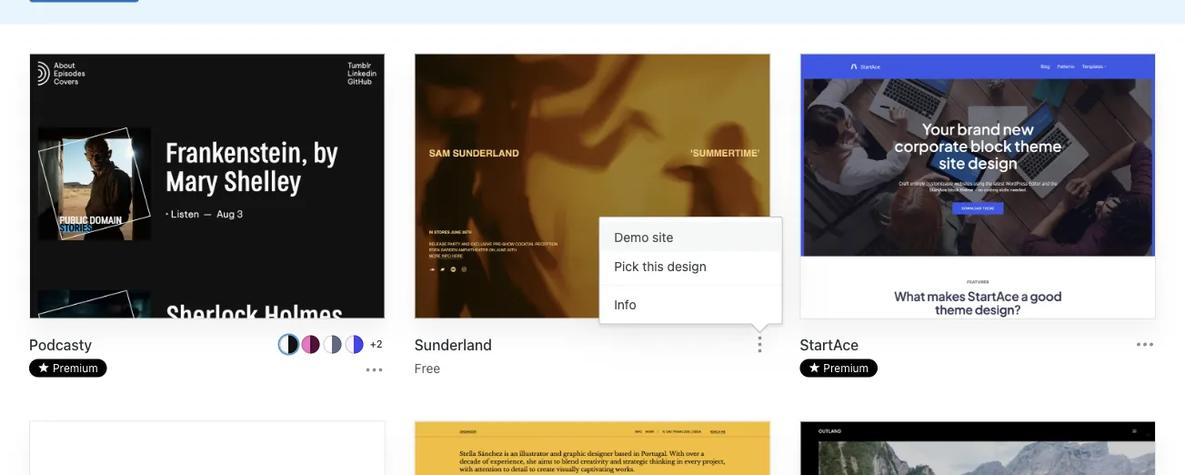 Task type: locate. For each thing, give the bounding box(es) containing it.
sunderland is a simple theme that supports full-site editing. it comes with a set of minimal templates and design settings that can be manipulated through global styles. use it to build something beautiful. image
[[416, 55, 770, 321]]

0 horizontal spatial premium
[[53, 362, 98, 375]]

tooltip
[[590, 217, 783, 334]]

info link
[[600, 290, 782, 319]]

premium button down podcasty
[[29, 359, 107, 378]]

info
[[615, 297, 637, 312]]

premium
[[53, 362, 98, 375], [824, 362, 869, 375]]

more options for theme sunderland image
[[749, 334, 771, 356]]

design
[[668, 259, 707, 274]]

1 horizontal spatial premium
[[824, 362, 869, 375]]

pick
[[615, 259, 639, 274]]

sometimes your podcast episode cover arts deserve more attention than regular thumbnails offer. if you think so, then podcasty is the theme design for your podcast site. image
[[30, 55, 385, 321]]

premium down podcasty
[[53, 362, 98, 375]]

more options for theme startace image
[[1135, 334, 1157, 356]]

1 horizontal spatial premium button
[[800, 359, 878, 378]]

premium button
[[29, 359, 107, 378], [800, 359, 878, 378]]

site
[[653, 230, 674, 245]]

premium button down startace
[[800, 359, 878, 378]]

startace is your ultimate business theme design. it is pretty valuable in assisting users in building their corporate websites, being established companies, or budding startups. image
[[801, 55, 1156, 321]]

menu
[[600, 218, 782, 324]]

+2 button
[[367, 336, 386, 354]]

demo site
[[615, 230, 674, 245]]

free
[[415, 361, 441, 376]]

0 horizontal spatial premium button
[[29, 359, 107, 378]]

hey is a simple personal blog theme. image
[[30, 422, 385, 475]]

premium down startace
[[824, 362, 869, 375]]

pick this design link
[[600, 252, 782, 282]]

demo
[[615, 230, 649, 245]]



Task type: vqa. For each thing, say whether or not it's contained in the screenshot.
HOWARD image
no



Task type: describe. For each thing, give the bounding box(es) containing it.
demo site button
[[600, 222, 782, 252]]

+2
[[370, 339, 383, 350]]

1 premium button from the left
[[29, 359, 107, 378]]

2 premium button from the left
[[800, 359, 878, 378]]

tooltip containing demo site
[[590, 217, 783, 334]]

2 premium from the left
[[824, 362, 869, 375]]

sunderland free
[[415, 336, 492, 376]]

sunderland
[[415, 336, 492, 353]]

startace
[[800, 336, 859, 353]]

this
[[643, 259, 664, 274]]

pick this design
[[615, 259, 707, 274]]

podcasty
[[29, 336, 92, 353]]

1 premium from the left
[[53, 362, 98, 375]]

organizer has a simple structure and displays only the necessary information a real portfolio can benefit from. it's ready to be used by designers, artists, architects, and creators. image
[[416, 422, 770, 475]]

menu containing demo site
[[600, 218, 782, 324]]

a wordpress theme for travel-related websites and blogs designed to showcase stunning destinations around the world. image
[[801, 422, 1156, 475]]

more options for theme podcasty image
[[364, 359, 386, 381]]



